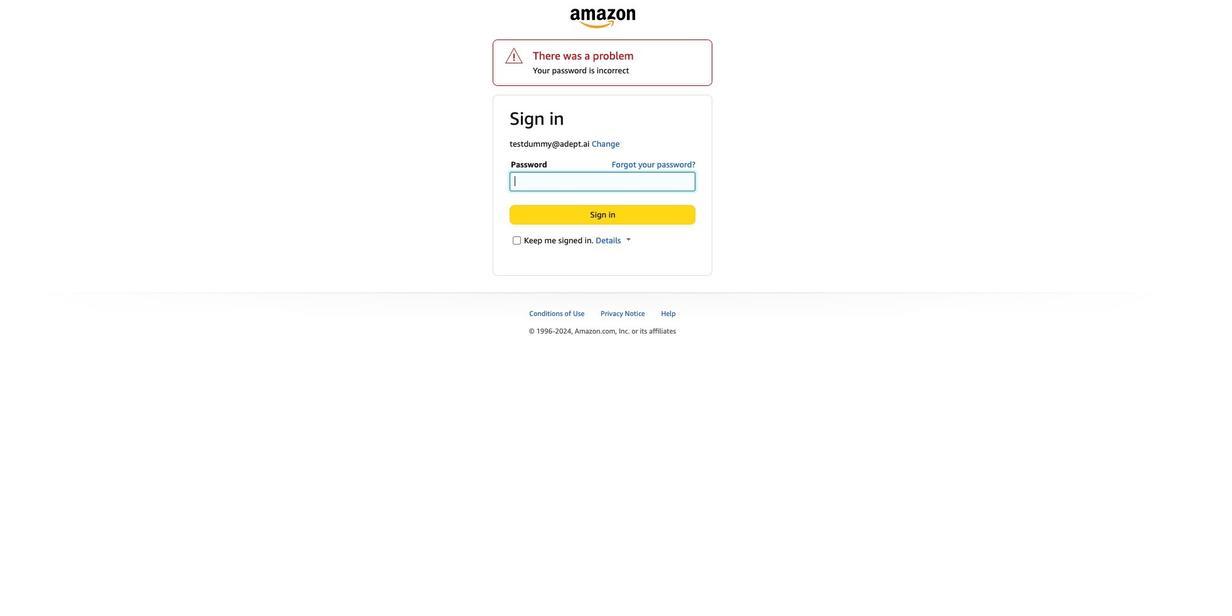 Task type: vqa. For each thing, say whether or not it's contained in the screenshot.
popover ICON
yes



Task type: describe. For each thing, give the bounding box(es) containing it.
amazon image
[[570, 9, 635, 28]]

alert image
[[505, 47, 523, 64]]



Task type: locate. For each thing, give the bounding box(es) containing it.
None submit
[[510, 206, 695, 224]]

popover image
[[626, 238, 631, 242]]

None password field
[[510, 172, 695, 191]]

None checkbox
[[513, 237, 521, 245]]



